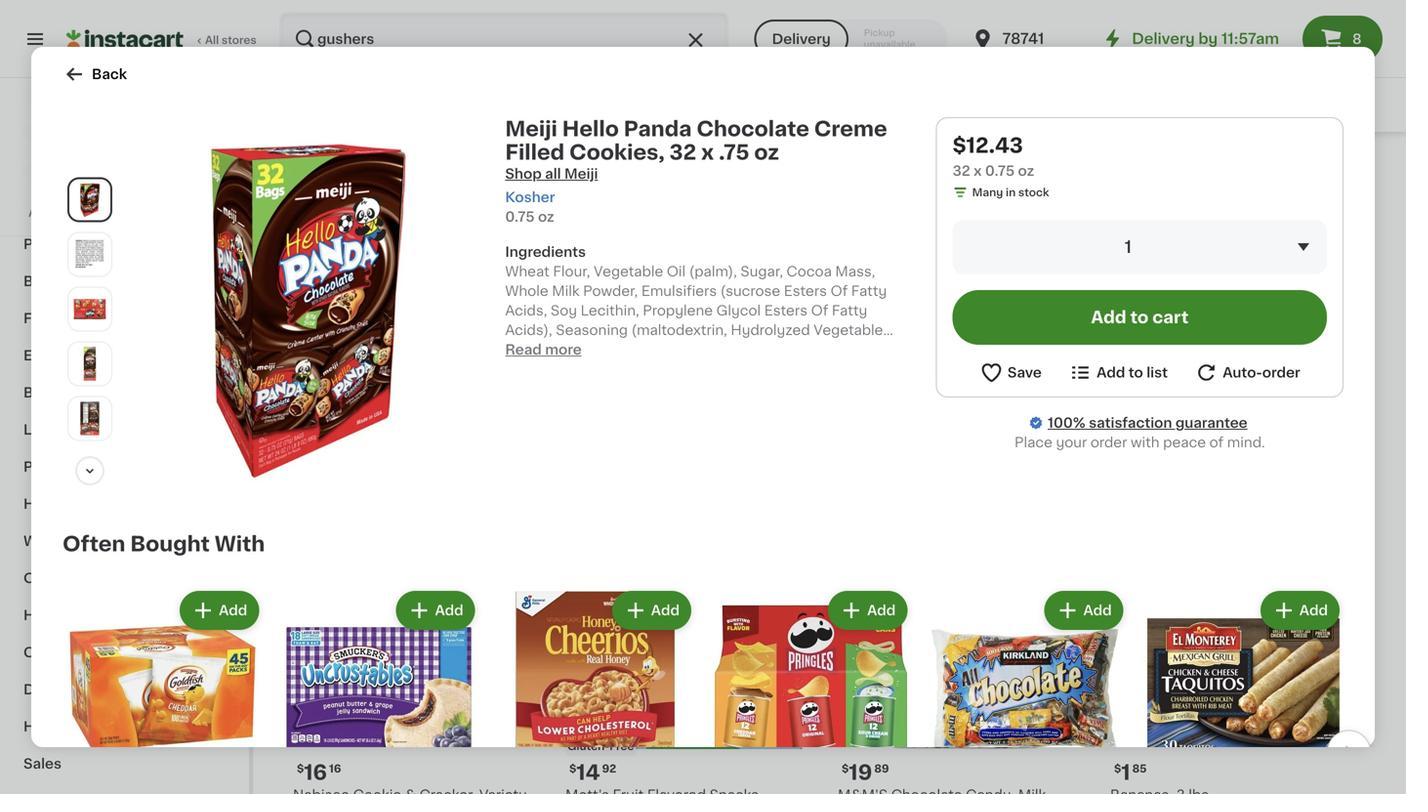 Task type: describe. For each thing, give the bounding box(es) containing it.
fruit
[[340, 371, 371, 384]]

add for second "add" "button" from left
[[435, 604, 464, 618]]

read
[[505, 343, 542, 357]]

delivery for delivery
[[772, 32, 831, 46]]

view pricing policy
[[66, 168, 171, 179]]

with
[[215, 534, 265, 555]]

19
[[849, 762, 873, 783]]

household
[[23, 89, 100, 103]]

1 inside pepperidge farm goldfish cheddar cracker, 45 x 1 oz
[[1203, 390, 1209, 404]]

85
[[1133, 763, 1147, 774]]

3 add button from the left
[[614, 593, 690, 628]]

5 add button from the left
[[1047, 593, 1122, 628]]

filled
[[505, 142, 565, 163]]

sponsored badge image
[[293, 30, 352, 42]]

oz down chocolate
[[754, 142, 779, 163]]

product group containing 16
[[1111, 78, 1367, 464]]

of
[[1210, 436, 1224, 449]]

kosher
[[505, 190, 555, 204]]

1 down cracker,
[[1137, 427, 1141, 438]]

health & personal care link
[[12, 485, 237, 523]]

add to list
[[1097, 366, 1168, 379]]

treats,
[[997, 371, 1043, 384]]

goods for paper goods
[[68, 460, 115, 474]]

goods for home goods
[[69, 720, 116, 734]]

back
[[92, 67, 127, 81]]

all stores link
[[66, 12, 258, 66]]

costco
[[53, 208, 94, 218]]

meiji hello panda chocolate creme filled cookies, 32 x .75 oz shop all meiji kosher 0.75 oz
[[505, 119, 888, 224]]

auto-order
[[1223, 366, 1301, 379]]

recommended searches element
[[270, 78, 1407, 132]]

snacks & candy
[[23, 200, 139, 214]]

$ inside $ 12
[[569, 346, 577, 357]]

guarantee inside 100% satisfaction guarantee button
[[150, 188, 207, 199]]

cookies,
[[570, 142, 665, 163]]

bakery
[[23, 126, 73, 140]]

1 left 85
[[1122, 762, 1131, 783]]

1 vertical spatial order
[[1091, 436, 1128, 449]]

baby link
[[12, 263, 237, 300]]

100% inside button
[[50, 188, 80, 199]]

item carousel region
[[35, 579, 1371, 794]]

home goods link
[[12, 708, 237, 745]]

paper goods link
[[12, 448, 237, 485]]

& for snacks
[[78, 200, 89, 214]]

goods for other goods
[[68, 571, 115, 585]]

add for fifth "add" "button"
[[1084, 604, 1112, 618]]

farm
[[1194, 371, 1228, 384]]

beverages
[[61, 609, 136, 622]]

auto-
[[1223, 366, 1263, 379]]

deli
[[23, 683, 51, 696]]

snacks & candy link
[[12, 189, 237, 226]]

stores
[[222, 35, 257, 45]]

0 vertical spatial 92
[[330, 346, 344, 357]]

kellogg's rice krispies treats, original, 0.78 oz, 60 ct button
[[838, 78, 1095, 464]]

other
[[23, 571, 64, 585]]

auto-order button
[[1195, 360, 1301, 385]]

instacart logo image
[[66, 27, 184, 51]]

costco logo image
[[106, 102, 143, 139]]

add costco membership to save link
[[28, 205, 221, 221]]

delivery button
[[755, 20, 849, 59]]

cider
[[75, 386, 113, 400]]

beer & cider
[[23, 386, 113, 400]]

1 vertical spatial gluten-
[[568, 741, 610, 752]]

& for health
[[74, 497, 85, 511]]

wine
[[23, 534, 59, 548]]

chocolate
[[697, 119, 810, 139]]

personal
[[88, 497, 150, 511]]

add for fourth "add" "button" from right
[[651, 604, 680, 618]]

$ 1 85
[[1115, 762, 1147, 783]]

save button
[[980, 360, 1042, 385]]

$ 12
[[569, 345, 599, 365]]

pepperidge
[[1111, 371, 1191, 384]]

2 enlarge chocolate meiji cookies, chocolate, bite size unknown (opens in a new tab) image from the top
[[72, 401, 107, 436]]

delivery by 11:57am
[[1132, 32, 1280, 46]]

x inside pepperidge farm goldfish cheddar cracker, 45 x 1 oz
[[1192, 390, 1200, 404]]

1 field
[[953, 220, 1327, 274]]

32 inside "$12.43 32 x 0.75 oz"
[[953, 164, 971, 178]]

0.78
[[898, 390, 927, 404]]

liquor link
[[12, 411, 237, 448]]

cart
[[1153, 309, 1189, 326]]

cleaning & laundry
[[23, 646, 163, 659]]

1 vertical spatial $ 16 16
[[297, 762, 341, 783]]

hard
[[23, 609, 58, 622]]

original,
[[838, 390, 895, 404]]

cleaning & laundry link
[[12, 634, 237, 671]]

save
[[183, 208, 209, 218]]

candy
[[93, 200, 139, 214]]

free inside the product group
[[337, 323, 362, 334]]

1 vertical spatial 100%
[[1048, 416, 1086, 430]]

save
[[1008, 366, 1042, 379]]

all stores
[[205, 35, 257, 45]]

x down cracker,
[[1128, 427, 1134, 438]]

electronics link
[[12, 337, 237, 374]]

policy
[[137, 168, 171, 179]]

0.75 inside meiji hello panda chocolate creme filled cookies, 32 x .75 oz shop all meiji kosher 0.75 oz
[[505, 210, 535, 224]]

1 vertical spatial 90
[[293, 427, 308, 438]]

meat
[[23, 163, 60, 177]]

2 enlarge chocolate meiji cookies, chocolate, bite size unknown (opens in a new tab) image from the top
[[72, 292, 107, 327]]

home goods
[[23, 720, 116, 734]]

creme
[[814, 119, 888, 139]]

& for cleaning
[[90, 646, 101, 659]]

flavored
[[375, 371, 434, 384]]

your
[[1056, 436, 1087, 449]]

home
[[23, 720, 66, 734]]

order inside button
[[1263, 366, 1301, 379]]

12
[[577, 345, 599, 365]]

ingredients
[[505, 245, 586, 259]]

1 inside field
[[1125, 239, 1132, 255]]

ingredients button
[[505, 242, 913, 262]]

8
[[1353, 32, 1362, 46]]

product group containing 12
[[566, 78, 822, 446]]

beer & cider link
[[12, 374, 237, 411]]

60
[[954, 390, 973, 404]]

delivery for delivery by 11:57am
[[1132, 32, 1195, 46]]

list
[[1147, 366, 1168, 379]]

1 vertical spatial gluten-free
[[568, 741, 634, 752]]

chocolate meiji cookies, chocolate, bite size hero image
[[133, 133, 482, 482]]

view pricing policy link
[[66, 166, 183, 182]]

view
[[66, 168, 93, 179]]

back button
[[63, 63, 127, 86]]

other goods
[[23, 571, 115, 585]]

canned goods
[[1293, 98, 1393, 112]]

1 horizontal spatial free
[[610, 741, 634, 752]]



Task type: vqa. For each thing, say whether or not it's contained in the screenshot.
diced in the left of the page
no



Task type: locate. For each thing, give the bounding box(es) containing it.
oz down farm
[[1212, 390, 1228, 404]]

kellogg's
[[838, 371, 901, 384]]

1 horizontal spatial 45
[[1170, 390, 1189, 404]]

0 vertical spatial satisfaction
[[82, 188, 148, 199]]

1 vertical spatial 32
[[953, 164, 971, 178]]

floral link
[[12, 300, 237, 337]]

baby
[[23, 274, 60, 288]]

often
[[63, 534, 125, 555]]

None search field
[[279, 12, 729, 66]]

100% satisfaction guarantee link
[[1048, 413, 1248, 433]]

dairy
[[69, 683, 107, 696]]

oz inside "$12.43 32 x 0.75 oz"
[[1018, 164, 1035, 178]]

add inside button
[[1091, 309, 1127, 326]]

$12.43
[[953, 135, 1023, 156]]

1
[[1125, 239, 1132, 255], [1203, 390, 1209, 404], [1137, 427, 1141, 438], [1122, 762, 1131, 783]]

bakery link
[[12, 114, 237, 151]]

& for deli
[[55, 683, 66, 696]]

satisfaction inside button
[[82, 188, 148, 199]]

100% satisfaction guarantee button
[[30, 182, 219, 201]]

enlarge chocolate meiji cookies, chocolate, bite size unknown (opens in a new tab) image
[[72, 346, 107, 382], [72, 401, 107, 436]]

enlarge chocolate meiji cookies, chocolate, bite size unknown (opens in a new tab) image down costco
[[72, 237, 107, 272]]

0 vertical spatial free
[[337, 323, 362, 334]]

89
[[875, 763, 889, 774]]

45 x 1 oz
[[1111, 427, 1157, 438]]

cracker,
[[1111, 390, 1167, 404]]

0 vertical spatial $ 16 16
[[1115, 345, 1159, 365]]

x inside meiji hello panda chocolate creme filled cookies, 32 x .75 oz shop all meiji kosher 0.75 oz
[[701, 142, 714, 163]]

0 vertical spatial 0.75
[[985, 164, 1015, 178]]

to for add to cart
[[1131, 309, 1149, 326]]

ct down assorted
[[311, 427, 322, 438]]

2 vertical spatial goods
[[69, 720, 116, 734]]

0.75 down kosher
[[505, 210, 535, 224]]

& right 'beer'
[[60, 386, 71, 400]]

0 horizontal spatial gluten-
[[295, 323, 337, 334]]

1 vertical spatial goods
[[68, 571, 115, 585]]

add inside 'button'
[[1097, 366, 1126, 379]]

satisfaction up candy
[[82, 188, 148, 199]]

gluten-free inside the product group
[[295, 323, 362, 334]]

ct down the snacks, on the left top
[[469, 390, 483, 404]]

32 down panda
[[670, 142, 697, 163]]

1 horizontal spatial satisfaction
[[1089, 416, 1173, 430]]

0 horizontal spatial 45
[[1111, 427, 1125, 438]]

(693)
[[1183, 412, 1212, 422]]

2 oz, from the left
[[931, 390, 951, 404]]

service type group
[[755, 20, 948, 59]]

1 horizontal spatial 100% satisfaction guarantee
[[1048, 416, 1248, 430]]

6 add button from the left
[[1263, 593, 1338, 628]]

enlarge chocolate meiji cookies, chocolate, bite size unknown (opens in a new tab) image
[[72, 237, 107, 272], [72, 292, 107, 327]]

0 vertical spatial enlarge chocolate meiji cookies, chocolate, bite size unknown (opens in a new tab) image
[[72, 237, 107, 272]]

$16.04 element
[[838, 342, 1095, 368]]

ct inside kellogg's rice krispies treats, original, 0.78 oz, 60 ct
[[977, 390, 991, 404]]

paper
[[23, 460, 65, 474]]

to left save
[[169, 208, 181, 218]]

ct inside mott's fruit flavored snacks, assorted fruit, 0.8 oz, 90 ct
[[469, 390, 483, 404]]

delivery up recommended searches element
[[772, 32, 831, 46]]

x inside "$12.43 32 x 0.75 oz"
[[974, 164, 982, 178]]

1 horizontal spatial oz,
[[931, 390, 951, 404]]

1 horizontal spatial ct
[[469, 390, 483, 404]]

1 vertical spatial $ 14 92
[[569, 762, 617, 783]]

1 oz, from the left
[[423, 390, 443, 404]]

delivery
[[1132, 32, 1195, 46], [772, 32, 831, 46]]

oz,
[[423, 390, 443, 404], [931, 390, 951, 404]]

0.8
[[397, 390, 420, 404]]

1 vertical spatial enlarge chocolate meiji cookies, chocolate, bite size unknown (opens in a new tab) image
[[72, 292, 107, 327]]

2 horizontal spatial many in stock button
[[838, 0, 1095, 29]]

0 horizontal spatial delivery
[[772, 32, 831, 46]]

oz
[[754, 142, 779, 163], [1018, 164, 1035, 178], [538, 210, 555, 224], [1212, 390, 1228, 404], [1144, 427, 1157, 438]]

wine link
[[12, 523, 237, 560]]

0 horizontal spatial 100%
[[50, 188, 80, 199]]

4 add button from the left
[[830, 593, 906, 628]]

product group containing kellogg's rice krispies treats, original, 0.78 oz, 60 ct
[[838, 78, 1095, 464]]

3 many in stock button from the left
[[838, 0, 1095, 29]]

1 horizontal spatial 0.75
[[985, 164, 1015, 178]]

100% up snacks
[[50, 188, 80, 199]]

canned
[[1293, 98, 1346, 112]]

0 horizontal spatial gluten-free
[[295, 323, 362, 334]]

read more
[[505, 343, 582, 357]]

goods up health & personal care
[[68, 460, 115, 474]]

guarantee up of
[[1176, 416, 1248, 430]]

90 ct
[[293, 427, 322, 438]]

liquor
[[23, 423, 68, 437]]

assorted
[[293, 390, 355, 404]]

100% satisfaction guarantee
[[50, 188, 207, 199], [1048, 416, 1248, 430]]

snacks
[[23, 200, 75, 214]]

& down beverages
[[90, 646, 101, 659]]

1 horizontal spatial guarantee
[[1176, 416, 1248, 430]]

0 vertical spatial 45
[[1170, 390, 1189, 404]]

0 vertical spatial $ 14 92
[[297, 345, 344, 365]]

32 inside meiji hello panda chocolate creme filled cookies, 32 x .75 oz shop all meiji kosher 0.75 oz
[[670, 142, 697, 163]]

0 horizontal spatial guarantee
[[150, 188, 207, 199]]

snacks,
[[437, 371, 490, 384]]

oz inside pepperidge farm goldfish cheddar cracker, 45 x 1 oz
[[1212, 390, 1228, 404]]

delivery inside button
[[772, 32, 831, 46]]

to inside button
[[1131, 309, 1149, 326]]

to for add to list
[[1129, 366, 1144, 379]]

100% up your
[[1048, 416, 1086, 430]]

read more button
[[505, 340, 582, 359]]

1 horizontal spatial $ 16 16
[[1115, 345, 1159, 365]]

0 horizontal spatial 32
[[670, 142, 697, 163]]

2 many in stock button from the left
[[566, 0, 822, 29]]

1 horizontal spatial many in stock button
[[566, 0, 822, 29]]

mott's
[[293, 371, 337, 384]]

1 vertical spatial free
[[610, 741, 634, 752]]

1 vertical spatial 100% satisfaction guarantee
[[1048, 416, 1248, 430]]

0 horizontal spatial 0.75
[[505, 210, 535, 224]]

krispies
[[938, 371, 993, 384]]

90 inside mott's fruit flavored snacks, assorted fruit, 0.8 oz, 90 ct
[[447, 390, 465, 404]]

add costco membership to save
[[28, 208, 209, 218]]

1 vertical spatial 0.75
[[505, 210, 535, 224]]

2 vertical spatial to
[[1129, 366, 1144, 379]]

& for meat
[[63, 163, 74, 177]]

shop
[[505, 167, 542, 181]]

electronics
[[23, 349, 103, 362]]

satisfaction up place your order with peace of mind.
[[1089, 416, 1173, 430]]

0.75 down $12.43 on the top of the page
[[985, 164, 1015, 178]]

other goods link
[[12, 560, 237, 597]]

deli & dairy
[[23, 683, 107, 696]]

1 horizontal spatial 14
[[577, 762, 600, 783]]

0 horizontal spatial 100% satisfaction guarantee
[[50, 188, 207, 199]]

1 horizontal spatial 92
[[602, 763, 617, 774]]

0 vertical spatial 100%
[[50, 188, 80, 199]]

goldfish
[[1232, 371, 1290, 384]]

1 vertical spatial 45
[[1111, 427, 1125, 438]]

pricing
[[95, 168, 134, 179]]

$ inside $ 19 89
[[842, 763, 849, 774]]

guarantee
[[150, 188, 207, 199], [1176, 416, 1248, 430]]

0 vertical spatial 14
[[304, 345, 328, 365]]

$ inside '$ 1 85'
[[1115, 763, 1122, 774]]

1 horizontal spatial 100%
[[1048, 416, 1086, 430]]

place your order with peace of mind.
[[1015, 436, 1266, 449]]

add for 4th "add" "button" from left
[[867, 604, 896, 618]]

0 horizontal spatial oz,
[[423, 390, 443, 404]]

0 vertical spatial gluten-
[[295, 323, 337, 334]]

0 vertical spatial goods
[[68, 460, 115, 474]]

1 horizontal spatial delivery
[[1132, 32, 1195, 46]]

bought
[[130, 534, 210, 555]]

1 horizontal spatial order
[[1263, 366, 1301, 379]]

1 horizontal spatial gluten-free
[[568, 741, 634, 752]]

often bought with
[[63, 534, 265, 555]]

0 vertical spatial 90
[[447, 390, 465, 404]]

oz, left 60
[[931, 390, 951, 404]]

x up (693)
[[1192, 390, 1200, 404]]

0 horizontal spatial satisfaction
[[82, 188, 148, 199]]

delivery by 11:57am link
[[1101, 27, 1280, 51]]

oz down $12.43 on the top of the page
[[1018, 164, 1035, 178]]

meiji
[[565, 167, 598, 181]]

0 vertical spatial 32
[[670, 142, 697, 163]]

meat & seafood
[[23, 163, 137, 177]]

&
[[63, 163, 74, 177], [78, 200, 89, 214], [60, 386, 71, 400], [74, 497, 85, 511], [90, 646, 101, 659], [55, 683, 66, 696]]

1 horizontal spatial 32
[[953, 164, 971, 178]]

78741 button
[[972, 12, 1089, 66]]

product group containing 14
[[293, 78, 550, 464]]

many in stock button
[[293, 0, 550, 29], [566, 0, 822, 29], [838, 0, 1095, 29]]

to left cart
[[1131, 309, 1149, 326]]

enlarge chocolate meiji cookies, chocolate, bite size unknown (opens in a new tab) image right floral
[[72, 292, 107, 327]]

oz left "peace"
[[1144, 427, 1157, 438]]

pepperidge farm goldfish cheddar cracker, 45 x 1 oz
[[1111, 371, 1353, 404]]

1 enlarge chocolate meiji cookies, chocolate, bite size unknown (opens in a new tab) image from the top
[[72, 237, 107, 272]]

0 horizontal spatial free
[[337, 323, 362, 334]]

goods down dairy
[[69, 720, 116, 734]]

0 horizontal spatial 90
[[293, 427, 308, 438]]

$12.43 32 x 0.75 oz
[[953, 135, 1035, 178]]

delivery left the by
[[1132, 32, 1195, 46]]

goods down often
[[68, 571, 115, 585]]

1 horizontal spatial gluten-
[[568, 741, 610, 752]]

x down $12.43 on the top of the page
[[974, 164, 982, 178]]

0 vertical spatial guarantee
[[150, 188, 207, 199]]

100% satisfaction guarantee up with
[[1048, 416, 1248, 430]]

45 inside pepperidge farm goldfish cheddar cracker, 45 x 1 oz
[[1170, 390, 1189, 404]]

add for first "add" "button" from right
[[1300, 604, 1328, 618]]

order
[[1263, 366, 1301, 379], [1091, 436, 1128, 449]]

32 down $12.43 on the top of the page
[[953, 164, 971, 178]]

0 vertical spatial enlarge chocolate meiji cookies, chocolate, bite size unknown (opens in a new tab) image
[[72, 346, 107, 382]]

$ 16 16 inside the product group
[[1115, 345, 1159, 365]]

canned goods link
[[1263, 85, 1403, 125]]

add
[[28, 208, 51, 218], [1091, 309, 1127, 326], [1097, 366, 1126, 379], [219, 604, 247, 618], [435, 604, 464, 618], [651, 604, 680, 618], [867, 604, 896, 618], [1084, 604, 1112, 618], [1300, 604, 1328, 618]]

gluten-
[[295, 323, 337, 334], [568, 741, 610, 752]]

& left candy
[[78, 200, 89, 214]]

1 vertical spatial 92
[[602, 763, 617, 774]]

1 vertical spatial to
[[1131, 309, 1149, 326]]

0 horizontal spatial ct
[[311, 427, 322, 438]]

0 horizontal spatial 92
[[330, 346, 344, 357]]

& right health
[[74, 497, 85, 511]]

enlarge chocolate meiji cookies, chocolate, bite size hero (opens in a new tab) image
[[72, 182, 107, 217]]

& right deli
[[55, 683, 66, 696]]

guarantee up save
[[150, 188, 207, 199]]

90 down the snacks, on the left top
[[447, 390, 465, 404]]

x left .75
[[701, 142, 714, 163]]

beer
[[23, 386, 57, 400]]

fruit,
[[359, 390, 394, 404]]

.75
[[719, 142, 750, 163]]

1 vertical spatial enlarge chocolate meiji cookies, chocolate, bite size unknown (opens in a new tab) image
[[72, 401, 107, 436]]

1 up the add to cart
[[1125, 239, 1132, 255]]

to inside 'button'
[[1129, 366, 1144, 379]]

enlarge chocolate meiji cookies, chocolate, bite size unknown (opens in a new tab) image up cider
[[72, 346, 107, 382]]

gluten-free
[[295, 323, 362, 334], [568, 741, 634, 752]]

0 horizontal spatial $ 14 92
[[297, 345, 344, 365]]

cleaning
[[23, 646, 86, 659]]

0 vertical spatial to
[[169, 208, 181, 218]]

oz, inside kellogg's rice krispies treats, original, 0.78 oz, 60 ct
[[931, 390, 951, 404]]

1 vertical spatial 14
[[577, 762, 600, 783]]

0 horizontal spatial many in stock button
[[293, 0, 550, 29]]

0 horizontal spatial $ 16 16
[[297, 762, 341, 783]]

add for first "add" "button" from left
[[219, 604, 247, 618]]

paper goods
[[23, 460, 115, 474]]

0.75 inside "$12.43 32 x 0.75 oz"
[[985, 164, 1015, 178]]

hello
[[562, 119, 619, 139]]

oz, inside mott's fruit flavored snacks, assorted fruit, 0.8 oz, 90 ct
[[423, 390, 443, 404]]

100% satisfaction guarantee up candy
[[50, 188, 207, 199]]

to
[[169, 208, 181, 218], [1131, 309, 1149, 326], [1129, 366, 1144, 379]]

product group containing many in stock
[[293, 0, 550, 46]]

0 horizontal spatial 14
[[304, 345, 328, 365]]

oz, right the 0.8
[[423, 390, 443, 404]]

guarantee inside 100% satisfaction guarantee link
[[1176, 416, 1248, 430]]

1 enlarge chocolate meiji cookies, chocolate, bite size unknown (opens in a new tab) image from the top
[[72, 346, 107, 382]]

0 vertical spatial order
[[1263, 366, 1301, 379]]

to left list
[[1129, 366, 1144, 379]]

& for beer
[[60, 386, 71, 400]]

product group
[[293, 0, 550, 46], [293, 78, 550, 464], [566, 78, 822, 446], [838, 78, 1095, 464], [1111, 78, 1367, 464], [63, 587, 263, 794], [279, 587, 479, 794], [495, 587, 695, 794], [711, 587, 912, 794], [927, 587, 1128, 794], [1143, 587, 1344, 794]]

goods inside 'link'
[[68, 571, 115, 585]]

100% satisfaction guarantee inside button
[[50, 188, 207, 199]]

1 down farm
[[1203, 390, 1209, 404]]

0 vertical spatial 100% satisfaction guarantee
[[50, 188, 207, 199]]

45 left with
[[1111, 427, 1125, 438]]

1 many in stock button from the left
[[293, 0, 550, 29]]

1 vertical spatial satisfaction
[[1089, 416, 1173, 430]]

78741
[[1003, 32, 1045, 46]]

32
[[670, 142, 697, 163], [953, 164, 971, 178]]

2 add button from the left
[[398, 593, 473, 628]]

0 vertical spatial gluten-free
[[295, 323, 362, 334]]

ct
[[469, 390, 483, 404], [977, 390, 991, 404], [311, 427, 322, 438]]

2 horizontal spatial ct
[[977, 390, 991, 404]]

oz down kosher
[[538, 210, 555, 224]]

1 horizontal spatial 90
[[447, 390, 465, 404]]

ct right 60
[[977, 390, 991, 404]]

0.75
[[985, 164, 1015, 178], [505, 210, 535, 224]]

45 up (693)
[[1170, 390, 1189, 404]]

1 vertical spatial guarantee
[[1176, 416, 1248, 430]]

stock
[[359, 12, 390, 22], [631, 12, 662, 22], [904, 12, 935, 22], [1019, 187, 1050, 198], [359, 447, 390, 458], [1176, 447, 1207, 458]]

$ 16 16
[[1115, 345, 1159, 365], [297, 762, 341, 783]]

& right meat
[[63, 163, 74, 177]]

add to cart
[[1091, 309, 1189, 326]]

90 down assorted
[[293, 427, 308, 438]]

1 add button from the left
[[182, 593, 257, 628]]

0 horizontal spatial order
[[1091, 436, 1128, 449]]

enlarge chocolate meiji cookies, chocolate, bite size unknown (opens in a new tab) image down cider
[[72, 401, 107, 436]]

peace
[[1163, 436, 1206, 449]]

hard beverages
[[23, 609, 136, 622]]

$ 19 89
[[842, 762, 889, 783]]

1 horizontal spatial $ 14 92
[[569, 762, 617, 783]]



